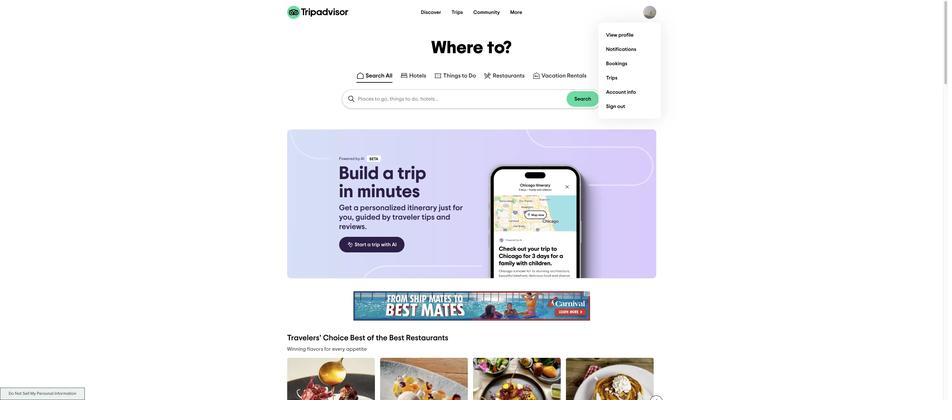 Task type: vqa. For each thing, say whether or not it's contained in the screenshot.
Location
no



Task type: locate. For each thing, give the bounding box(es) containing it.
1 vertical spatial trip
[[372, 242, 380, 248]]

1 horizontal spatial search
[[575, 97, 591, 102]]

tips
[[422, 214, 435, 222]]

best right the
[[389, 335, 404, 343]]

tab list containing search all
[[0, 69, 943, 84]]

notifications link
[[604, 42, 656, 57]]

vacation
[[542, 73, 566, 79]]

do
[[469, 73, 476, 79], [9, 392, 14, 397]]

more
[[510, 10, 522, 15]]

for left every
[[324, 347, 331, 352]]

search for search
[[575, 97, 591, 102]]

restaurants button
[[483, 71, 526, 83]]

a right start at the bottom left
[[368, 242, 371, 248]]

vacation rentals button
[[531, 71, 588, 83]]

hotels link
[[400, 72, 426, 80]]

0 horizontal spatial restaurants
[[406, 335, 448, 343]]

0 vertical spatial restaurants
[[493, 73, 525, 79]]

of
[[367, 335, 374, 343]]

trips link
[[604, 71, 656, 85]]

tab list
[[0, 69, 943, 84]]

trip for minutes
[[398, 165, 426, 183]]

personal
[[37, 392, 54, 397]]

search inside search all button
[[366, 73, 385, 79]]

search
[[366, 73, 385, 79], [575, 97, 591, 102]]

by right powered
[[356, 157, 360, 161]]

choice
[[323, 335, 349, 343]]

restaurants inside restaurants link
[[493, 73, 525, 79]]

you,
[[339, 214, 354, 222]]

information
[[54, 392, 76, 397]]

ai right with in the bottom of the page
[[392, 242, 397, 248]]

trips right discover button
[[452, 10, 463, 15]]

every
[[332, 347, 345, 352]]

1 vertical spatial trips
[[606, 75, 618, 80]]

trips up the "account"
[[606, 75, 618, 80]]

reviews.
[[339, 223, 367, 231]]

sell
[[23, 392, 29, 397]]

powered
[[339, 157, 355, 161]]

travelers' choice best of the best restaurants
[[287, 335, 448, 343]]

by
[[356, 157, 360, 161], [382, 214, 391, 222]]

trips
[[452, 10, 463, 15], [606, 75, 618, 80]]

ai
[[361, 157, 364, 161], [392, 242, 397, 248]]

search down rentals
[[575, 97, 591, 102]]

bookings
[[606, 61, 628, 66]]

0 horizontal spatial do
[[9, 392, 14, 397]]

1 horizontal spatial do
[[469, 73, 476, 79]]

a for start
[[368, 242, 371, 248]]

0 vertical spatial trips
[[452, 10, 463, 15]]

0 vertical spatial trip
[[398, 165, 426, 183]]

2 best from the left
[[389, 335, 404, 343]]

0 horizontal spatial best
[[350, 335, 365, 343]]

vacation rentals link
[[533, 72, 587, 80]]

search search field containing search
[[342, 90, 601, 108]]

1 vertical spatial by
[[382, 214, 391, 222]]

next image
[[652, 399, 660, 401]]

search inside search button
[[575, 97, 591, 102]]

by down personalized
[[382, 214, 391, 222]]

0 horizontal spatial trip
[[372, 242, 380, 248]]

0 horizontal spatial a
[[354, 204, 359, 212]]

appetite
[[346, 347, 367, 352]]

a right build
[[383, 165, 394, 183]]

trip inside build a trip in minutes get a personalized itinerary just for you, guided by traveler tips and reviews.
[[398, 165, 426, 183]]

2 vertical spatial a
[[368, 242, 371, 248]]

1 horizontal spatial best
[[389, 335, 404, 343]]

and
[[436, 214, 450, 222]]

2 horizontal spatial a
[[383, 165, 394, 183]]

do left the not on the left of the page
[[9, 392, 14, 397]]

profile
[[619, 32, 634, 38]]

0 horizontal spatial by
[[356, 157, 360, 161]]

best
[[350, 335, 365, 343], [389, 335, 404, 343]]

trips inside "menu"
[[606, 75, 618, 80]]

1 horizontal spatial ai
[[392, 242, 397, 248]]

a inside "button"
[[368, 242, 371, 248]]

do not sell my personal information
[[9, 392, 76, 397]]

restaurants link
[[484, 72, 525, 80]]

discover button
[[416, 6, 446, 19]]

trip inside start a trip with ai "button"
[[372, 242, 380, 248]]

search left all
[[366, 73, 385, 79]]

1 vertical spatial ai
[[392, 242, 397, 248]]

search image
[[348, 95, 355, 103]]

Search search field
[[342, 90, 601, 108], [358, 96, 567, 102]]

0 horizontal spatial ai
[[361, 157, 364, 161]]

1 horizontal spatial by
[[382, 214, 391, 222]]

1 horizontal spatial for
[[453, 204, 463, 212]]

for
[[453, 204, 463, 212], [324, 347, 331, 352]]

things
[[443, 73, 461, 79]]

1 vertical spatial search
[[575, 97, 591, 102]]

beta
[[370, 157, 378, 161]]

1 vertical spatial a
[[354, 204, 359, 212]]

0 vertical spatial do
[[469, 73, 476, 79]]

0 vertical spatial by
[[356, 157, 360, 161]]

flavors
[[307, 347, 323, 352]]

view profile
[[606, 32, 634, 38]]

0 vertical spatial ai
[[361, 157, 364, 161]]

winning flavors for every appetite
[[287, 347, 367, 352]]

0 vertical spatial a
[[383, 165, 394, 183]]

menu containing view profile
[[598, 23, 661, 119]]

0 vertical spatial for
[[453, 204, 463, 212]]

0 horizontal spatial search
[[366, 73, 385, 79]]

info
[[627, 90, 636, 95]]

out
[[617, 104, 625, 109]]

where to?
[[431, 39, 512, 57]]

things to do
[[443, 73, 476, 79]]

for right just
[[453, 204, 463, 212]]

restaurants
[[493, 73, 525, 79], [406, 335, 448, 343]]

trip for ai
[[372, 242, 380, 248]]

1 horizontal spatial trip
[[398, 165, 426, 183]]

view
[[606, 32, 617, 38]]

1 vertical spatial do
[[9, 392, 14, 397]]

vacation rentals
[[542, 73, 587, 79]]

account
[[606, 90, 626, 95]]

things to do button
[[433, 71, 477, 83]]

things to do link
[[434, 72, 476, 80]]

search all
[[366, 73, 393, 79]]

build a trip in minutes get a personalized itinerary just for you, guided by traveler tips and reviews.
[[339, 165, 463, 231]]

1 vertical spatial for
[[324, 347, 331, 352]]

menu
[[598, 23, 661, 119]]

trip
[[398, 165, 426, 183], [372, 242, 380, 248]]

trips inside button
[[452, 10, 463, 15]]

best up "appetite"
[[350, 335, 365, 343]]

0 vertical spatial search
[[366, 73, 385, 79]]

a
[[383, 165, 394, 183], [354, 204, 359, 212], [368, 242, 371, 248]]

do right to
[[469, 73, 476, 79]]

sign out link
[[604, 99, 656, 114]]

1 vertical spatial restaurants
[[406, 335, 448, 343]]

1 horizontal spatial trips
[[606, 75, 618, 80]]

hotels button
[[399, 71, 428, 83]]

sign out
[[606, 104, 625, 109]]

1 horizontal spatial restaurants
[[493, 73, 525, 79]]

ai left beta
[[361, 157, 364, 161]]

a right get
[[354, 204, 359, 212]]

1 horizontal spatial a
[[368, 242, 371, 248]]

0 horizontal spatial trips
[[452, 10, 463, 15]]



Task type: describe. For each thing, give the bounding box(es) containing it.
ai inside "button"
[[392, 242, 397, 248]]

trips for trips button
[[452, 10, 463, 15]]

for inside build a trip in minutes get a personalized itinerary just for you, guided by traveler tips and reviews.
[[453, 204, 463, 212]]

profile picture image
[[643, 6, 656, 19]]

tripadvisor image
[[287, 6, 348, 19]]

sign
[[606, 104, 616, 109]]

a for build
[[383, 165, 394, 183]]

rentals
[[567, 73, 587, 79]]

community
[[473, 10, 500, 15]]

more button
[[505, 6, 528, 19]]

do not sell my personal information button
[[0, 388, 85, 401]]

guided
[[356, 214, 380, 222]]

my
[[30, 392, 36, 397]]

bookings link
[[604, 57, 656, 71]]

advertisement region
[[353, 292, 590, 321]]

personalized
[[360, 204, 406, 212]]

previous image
[[283, 399, 291, 401]]

get
[[339, 204, 352, 212]]

to?
[[487, 39, 512, 57]]

0 horizontal spatial for
[[324, 347, 331, 352]]

view profile link
[[604, 28, 656, 42]]

account info link
[[604, 85, 656, 99]]

powered by ai
[[339, 157, 364, 161]]

start a trip with ai
[[355, 242, 397, 248]]

just
[[439, 204, 451, 212]]

not
[[15, 392, 22, 397]]

start a trip with ai button
[[339, 237, 405, 253]]

do inside button
[[469, 73, 476, 79]]

account info
[[606, 90, 636, 95]]

the
[[376, 335, 388, 343]]

start
[[355, 242, 366, 248]]

do inside "button"
[[9, 392, 14, 397]]

1 best from the left
[[350, 335, 365, 343]]

trips for trips link
[[606, 75, 618, 80]]

winning
[[287, 347, 306, 352]]

community button
[[468, 6, 505, 19]]

notifications
[[606, 47, 637, 52]]

all
[[386, 73, 393, 79]]

build
[[339, 165, 379, 183]]

by inside build a trip in minutes get a personalized itinerary just for you, guided by traveler tips and reviews.
[[382, 214, 391, 222]]

minutes
[[357, 183, 420, 201]]

hotels
[[409, 73, 426, 79]]

search all button
[[355, 71, 394, 83]]

search button
[[567, 91, 599, 107]]

to
[[462, 73, 468, 79]]

travelers'
[[287, 335, 321, 343]]

discover
[[421, 10, 441, 15]]

trips button
[[446, 6, 468, 19]]

in
[[339, 183, 353, 201]]

itinerary
[[408, 204, 437, 212]]

traveler
[[393, 214, 420, 222]]

where
[[431, 39, 484, 57]]

with
[[381, 242, 391, 248]]

search for search all
[[366, 73, 385, 79]]



